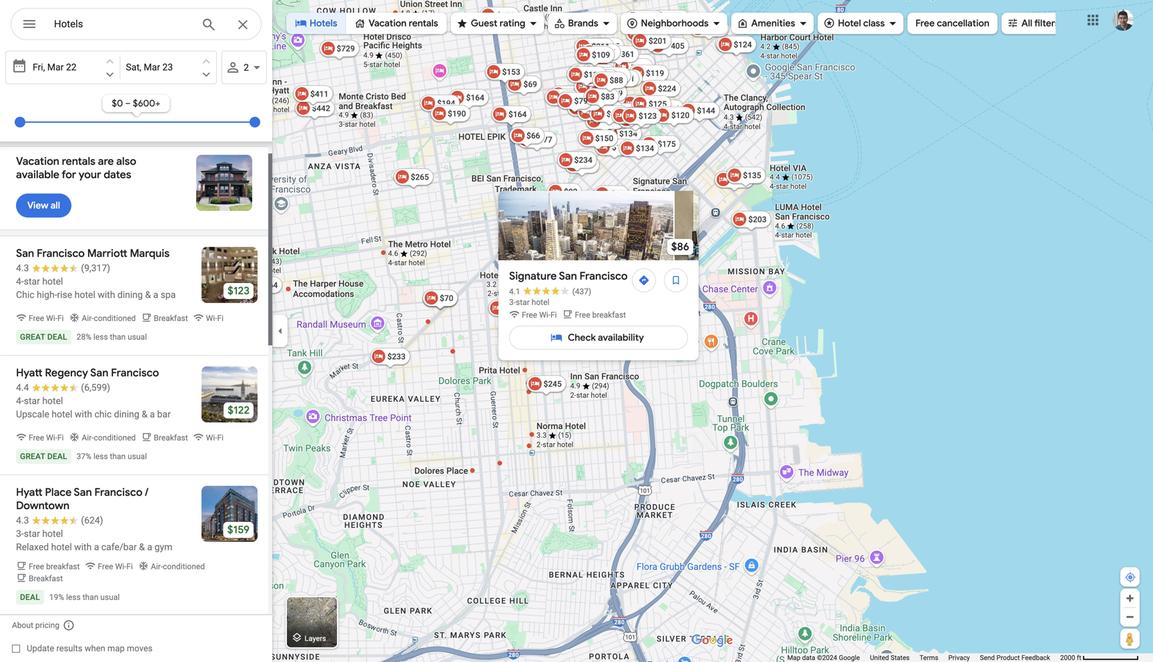 Task type: locate. For each thing, give the bounding box(es) containing it.
 left 
[[199, 66, 214, 83]]

  for sat, mar 23
[[199, 53, 214, 83]]

1 vertical spatial rentals
[[62, 155, 95, 168]]

1   from the left
[[103, 53, 117, 83]]

footer
[[788, 654, 1061, 662]]

none search field containing 
[[11, 8, 262, 45]]

 for fri, mar 22
[[103, 53, 117, 70]]

view all
[[27, 200, 60, 212]]

0 horizontal spatial free
[[522, 310, 538, 320]]

–
[[125, 97, 131, 109]]

 guest rating 
[[456, 14, 542, 33]]

filters
[[1035, 17, 1060, 29]]

rentals inside vacation rentals are also available for your dates
[[62, 155, 95, 168]]

1 horizontal spatial free
[[575, 310, 591, 320]]

terms button
[[920, 654, 939, 662]]

layers
[[305, 634, 326, 643]]

0 horizontal spatial mar
[[47, 62, 64, 73]]

0 horizontal spatial 
[[103, 66, 117, 83]]

 inside signature san francisco tooltip
[[551, 330, 563, 345]]

1  button from the left
[[103, 53, 117, 70]]

 check availability
[[551, 330, 644, 345]]

2  from the left
[[199, 66, 214, 83]]

0 horizontal spatial  
[[103, 53, 117, 83]]

mar left 23
[[144, 62, 160, 73]]

 button
[[11, 8, 48, 43]]

 left sat,
[[103, 66, 117, 83]]

hotel
[[532, 298, 550, 307]]

signature san francisco tooltip
[[499, 191, 1154, 361]]

1 vertical spatial vacation
[[16, 155, 59, 168]]

1 horizontal spatial photo image
[[675, 191, 850, 260]]

 button
[[660, 264, 692, 296]]


[[638, 273, 650, 288]]

1  from the left
[[103, 53, 117, 70]]

1 horizontal spatial  button
[[199, 66, 214, 83]]

free cancellation
[[916, 17, 990, 29]]

0 horizontal spatial rentals
[[62, 155, 95, 168]]

united
[[870, 654, 890, 662]]

mar left 22
[[47, 62, 64, 73]]

0 horizontal spatial  button
[[103, 66, 117, 83]]

main content
[[0, 48, 272, 662]]

1 horizontal spatial  button
[[199, 53, 214, 70]]

all
[[1022, 17, 1033, 29]]

1 horizontal spatial mar
[[144, 62, 160, 73]]

when
[[85, 644, 105, 654]]

1 mar from the left
[[47, 62, 64, 73]]

san
[[559, 269, 577, 283]]

your location image
[[1125, 571, 1137, 584]]

(437)
[[573, 287, 592, 296]]

2 mar from the left
[[144, 62, 160, 73]]

3-star hotel
[[509, 298, 550, 307]]

zoom in image
[[1126, 594, 1136, 604]]

 button
[[628, 264, 660, 296]]

2 photo image from the left
[[675, 191, 850, 260]]

0 horizontal spatial vacation
[[16, 155, 59, 168]]

1  from the left
[[103, 66, 117, 83]]

availability
[[598, 332, 644, 344]]

free breakfast available image
[[562, 309, 626, 320]]

1 horizontal spatial 
[[199, 66, 214, 83]]

1 horizontal spatial  
[[199, 53, 214, 83]]

 left the hotels
[[295, 16, 307, 31]]

cancellation
[[937, 17, 990, 29]]

google maps element
[[0, 0, 1154, 662]]

 left 
[[199, 53, 214, 70]]

your
[[79, 168, 101, 182]]

rentals left the 
[[409, 17, 438, 29]]

22
[[66, 62, 77, 73]]

sat,
[[126, 62, 141, 73]]


[[21, 14, 37, 34]]

zoom out image
[[1126, 612, 1136, 622]]

1 vertical spatial 
[[551, 330, 563, 345]]

update
[[27, 644, 54, 654]]

None field
[[54, 16, 190, 32]]

2  button from the left
[[199, 53, 214, 70]]

 for 22
[[103, 66, 117, 83]]

3-star hotel element
[[509, 298, 550, 307]]

signature san francisco
[[509, 269, 628, 283]]

  left 
[[199, 53, 214, 83]]

 
[[103, 53, 117, 83], [199, 53, 214, 83]]

4.1
[[509, 287, 521, 296]]

 button left sat,
[[103, 53, 117, 70]]


[[103, 53, 117, 70], [199, 53, 214, 70]]

0 horizontal spatial 
[[295, 16, 307, 31]]

fri,
[[33, 62, 45, 73]]

 for  check availability
[[551, 330, 563, 345]]

mar for 23
[[144, 62, 160, 73]]

1 horizontal spatial 
[[551, 330, 563, 345]]

 button
[[193, 9, 225, 45]]

send product feedback
[[980, 654, 1051, 662]]

main content containing 
[[0, 48, 272, 662]]

 inside hotels radio
[[295, 16, 307, 31]]

free wi-fi available image
[[509, 309, 557, 320]]

free
[[916, 17, 935, 29], [522, 310, 538, 320], [575, 310, 591, 320]]

 button
[[103, 66, 117, 83], [199, 66, 214, 83]]

 vacation rentals
[[354, 16, 438, 31]]

2 horizontal spatial free
[[916, 17, 935, 29]]

2   from the left
[[199, 53, 214, 83]]

vacation inside  vacation rentals
[[369, 17, 407, 29]]

vacation left for
[[16, 155, 59, 168]]

view
[[27, 200, 48, 212]]

free for free breakfast
[[575, 310, 591, 320]]

0 horizontal spatial 
[[103, 53, 117, 70]]

photo image
[[499, 191, 674, 260], [675, 191, 850, 260]]

google account: shaya zarkesh  
(shaya@adept.ai) image
[[1113, 9, 1134, 31]]

 left sat,
[[103, 53, 117, 70]]

 for 23
[[199, 66, 214, 83]]

rentals left are
[[62, 155, 95, 168]]

free inside button
[[916, 17, 935, 29]]

vacation right 
[[369, 17, 407, 29]]

map
[[108, 644, 125, 654]]


[[103, 66, 117, 83], [199, 66, 214, 83]]

main content inside 'google maps' element
[[0, 48, 272, 662]]

feedback
[[1022, 654, 1051, 662]]

 button left sat,
[[103, 66, 117, 83]]

free down the 3-star hotel
[[522, 310, 538, 320]]

none field inside hotels field
[[54, 16, 190, 32]]


[[824, 16, 836, 30]]

2
[[244, 62, 249, 73]]

0 horizontal spatial photo image
[[499, 191, 674, 260]]

 2 
[[225, 58, 265, 77]]

0 vertical spatial rentals
[[409, 17, 438, 29]]

1 horizontal spatial vacation
[[369, 17, 407, 29]]

2000 ft
[[1061, 654, 1082, 662]]

amenities
[[752, 17, 796, 29]]

privacy button
[[949, 654, 970, 662]]

1 horizontal spatial 
[[199, 53, 214, 70]]

 button left 
[[199, 53, 214, 70]]

guest
[[471, 17, 498, 29]]

Hotels radio
[[286, 13, 346, 34]]

0 vertical spatial 
[[295, 16, 307, 31]]

footer inside 'google maps' element
[[788, 654, 1061, 662]]

0 horizontal spatial  button
[[103, 53, 117, 70]]

vacation
[[369, 17, 407, 29], [16, 155, 59, 168]]

free left the cancellation
[[916, 17, 935, 29]]

class
[[864, 17, 885, 29]]

2  from the left
[[199, 53, 214, 70]]

sat, mar 23
[[126, 62, 173, 73]]

mar
[[47, 62, 64, 73], [144, 62, 160, 73]]

 button left 
[[199, 66, 214, 83]]

signature san francisco element
[[509, 268, 628, 284]]

footer containing map data ©2024 google
[[788, 654, 1061, 662]]

mar for 22
[[47, 62, 64, 73]]

2  button from the left
[[199, 66, 214, 83]]

free up check on the bottom of page
[[575, 310, 591, 320]]

amenities 
[[752, 14, 812, 33]]

united states
[[870, 654, 910, 662]]

map
[[788, 654, 801, 662]]

  for fri, mar 22
[[103, 53, 117, 83]]

  left sat,
[[103, 53, 117, 83]]

0 vertical spatial vacation
[[369, 17, 407, 29]]

1 horizontal spatial rentals
[[409, 17, 438, 29]]


[[526, 14, 542, 33], [599, 14, 615, 33], [709, 14, 725, 33], [796, 14, 812, 33], [885, 14, 901, 33], [249, 58, 265, 77]]


[[295, 16, 307, 31], [551, 330, 563, 345]]

show street view coverage image
[[1121, 629, 1140, 649]]

 down fi
[[551, 330, 563, 345]]

1  button from the left
[[103, 66, 117, 83]]

None search field
[[11, 8, 262, 45]]



Task type: describe. For each thing, give the bounding box(es) containing it.
vacation inside vacation rentals are also available for your dates
[[16, 155, 59, 168]]

 hotels
[[295, 16, 337, 31]]

Vacation rentals radio
[[346, 13, 447, 34]]

fi
[[551, 310, 557, 320]]

2000
[[1061, 654, 1076, 662]]

 button for fri, mar 22
[[103, 53, 117, 70]]

Update results when map moves checkbox
[[12, 640, 153, 657]]

check
[[568, 332, 596, 344]]

about
[[12, 621, 33, 630]]

map data ©2024 google
[[788, 654, 860, 662]]

vacation rentals are also available for your dates
[[16, 155, 136, 182]]

2000 ft button
[[1061, 654, 1140, 662]]

product
[[997, 654, 1020, 662]]

$600+
[[133, 97, 160, 109]]

also
[[116, 155, 136, 168]]

ft
[[1077, 654, 1082, 662]]

all
[[51, 200, 60, 212]]

dates
[[104, 168, 131, 182]]

send
[[980, 654, 995, 662]]

privacy
[[949, 654, 970, 662]]

about pricing image
[[63, 620, 75, 632]]

 hotel class 
[[824, 14, 901, 33]]

 layers
[[291, 631, 326, 645]]

hotels
[[310, 17, 337, 29]]


[[225, 58, 241, 77]]


[[456, 16, 468, 30]]

google
[[839, 654, 860, 662]]

united states button
[[870, 654, 910, 662]]

©2024
[[817, 654, 838, 662]]

price per night region
[[5, 84, 267, 142]]

brands 
[[568, 14, 615, 33]]

 all filters
[[1007, 16, 1060, 30]]

brands
[[568, 17, 599, 29]]


[[1007, 16, 1019, 30]]

$86
[[672, 240, 690, 254]]

 button for 23
[[199, 66, 214, 83]]

neighborhoods
[[641, 17, 709, 29]]


[[201, 15, 217, 34]]


[[291, 631, 303, 645]]

free breakfast
[[575, 310, 626, 320]]

 button for 22
[[103, 66, 117, 83]]


[[354, 16, 366, 31]]

send product feedback button
[[980, 654, 1051, 662]]

 for sat, mar 23
[[199, 53, 214, 70]]

3-
[[509, 298, 516, 307]]

collapse side panel image
[[273, 324, 288, 338]]

star
[[516, 298, 530, 307]]

4.1 stars 437 reviews image
[[509, 286, 592, 297]]

rentals inside  vacation rentals
[[409, 17, 438, 29]]

about pricing
[[12, 621, 60, 630]]

free for free wi-fi
[[522, 310, 538, 320]]

view all button
[[16, 190, 71, 222]]

free for free cancellation
[[916, 17, 935, 29]]

none search field inside 'google maps' element
[[11, 8, 262, 45]]

terms
[[920, 654, 939, 662]]

hotel
[[838, 17, 862, 29]]

for
[[62, 168, 76, 182]]

1 photo image from the left
[[499, 191, 674, 260]]

friday, march 22 to saturday, march 23 group
[[5, 51, 217, 84]]

wi-
[[540, 310, 551, 320]]

toggle lodging type option group
[[286, 13, 447, 34]]


[[11, 56, 27, 75]]

data
[[803, 654, 816, 662]]

are
[[98, 155, 114, 168]]

 for  hotels
[[295, 16, 307, 31]]

 button for sat, mar 23
[[199, 53, 214, 70]]

rating
[[500, 17, 526, 29]]

$0 – $600+
[[112, 97, 160, 109]]

fri, mar 22
[[33, 62, 77, 73]]

23
[[163, 62, 173, 73]]

neighborhoods 
[[641, 14, 725, 33]]

states
[[891, 654, 910, 662]]

results for hotels feed
[[0, 141, 272, 618]]


[[670, 273, 682, 288]]

free wi-fi
[[522, 310, 557, 320]]

free cancellation button
[[908, 9, 998, 38]]

Hotels field
[[11, 8, 262, 45]]

available
[[16, 168, 59, 182]]

signature
[[509, 269, 557, 283]]

moves
[[127, 644, 153, 654]]

$0
[[112, 97, 123, 109]]

photos of signature san francisco region
[[499, 191, 1154, 260]]

results
[[56, 644, 83, 654]]

pricing
[[35, 621, 60, 630]]



Task type: vqa. For each thing, say whether or not it's contained in the screenshot.
Search by image in the top right of the page
no



